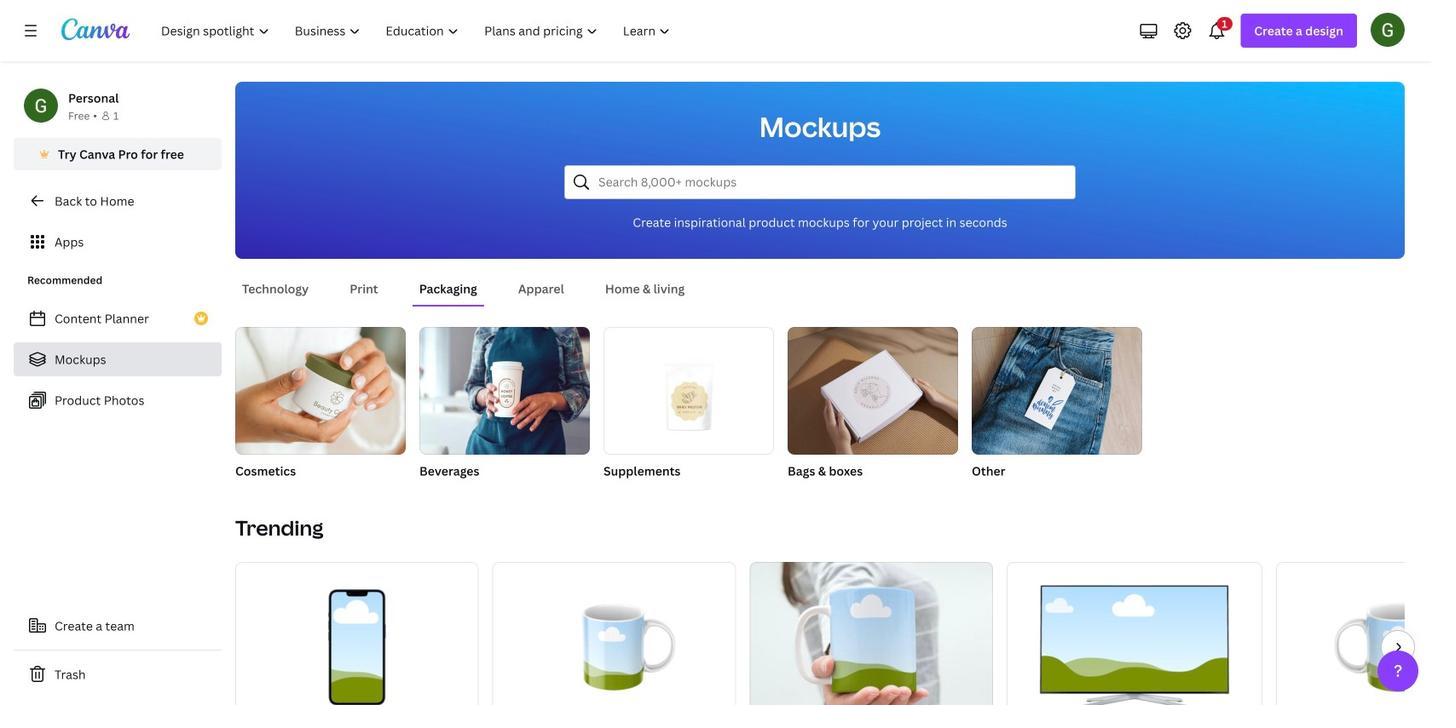 Task type: describe. For each thing, give the bounding box(es) containing it.
Label search field
[[598, 166, 1065, 199]]

top level navigation element
[[150, 14, 685, 48]]

gary orlando image
[[1371, 13, 1405, 47]]



Task type: locate. For each thing, give the bounding box(es) containing it.
group
[[235, 327, 406, 481], [235, 327, 406, 455], [419, 327, 590, 481], [419, 327, 590, 455], [604, 327, 774, 481], [604, 327, 774, 455], [788, 327, 958, 481], [788, 327, 958, 455], [972, 327, 1142, 481], [235, 563, 479, 706], [492, 563, 736, 706], [750, 563, 993, 706]]

list
[[14, 302, 222, 418]]



Task type: vqa. For each thing, say whether or not it's contained in the screenshot.
text
no



